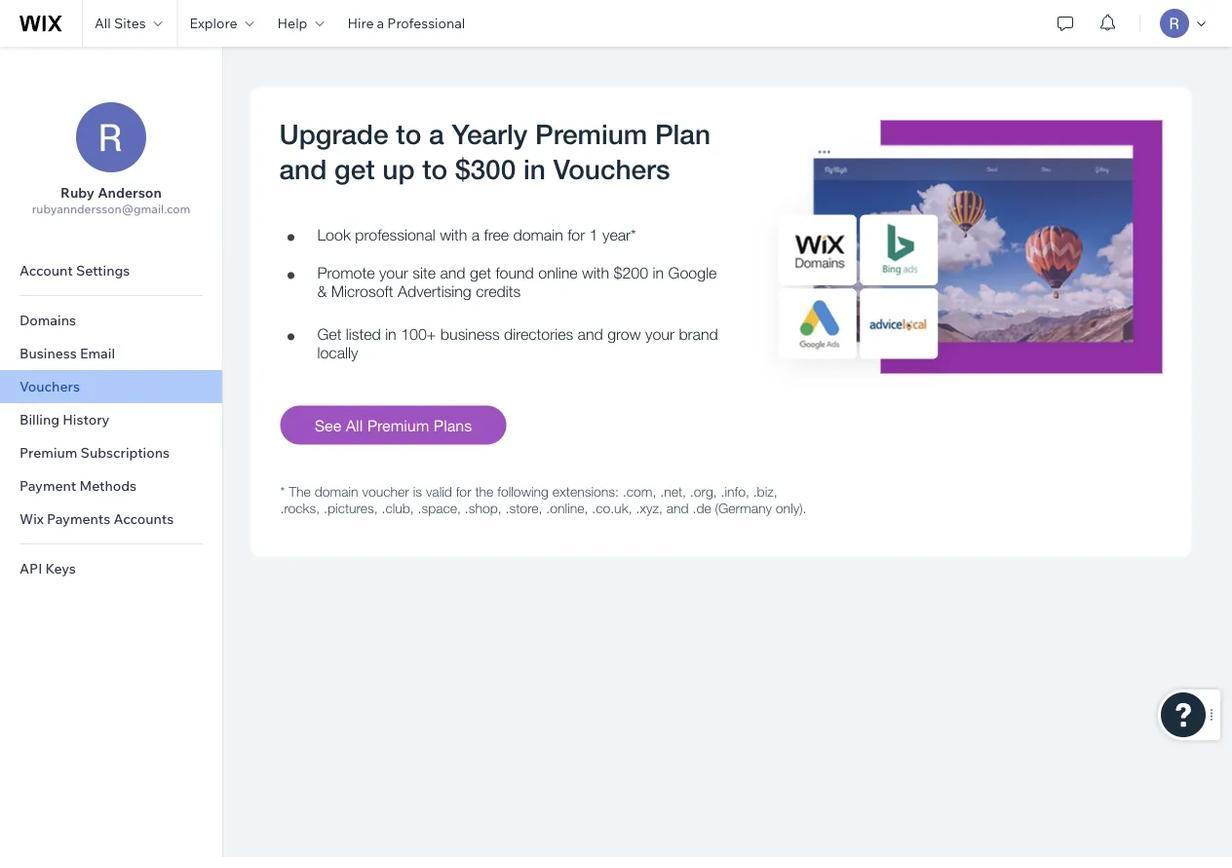 Task type: describe. For each thing, give the bounding box(es) containing it.
vouchers
[[19, 378, 80, 395]]

sidebar element
[[0, 47, 223, 858]]

hire
[[347, 15, 374, 32]]

payments
[[47, 511, 110, 528]]

billing history link
[[0, 404, 222, 437]]

email
[[80, 345, 115, 362]]

professional
[[387, 15, 465, 32]]

help button
[[266, 0, 336, 47]]

billing
[[19, 411, 60, 428]]

api keys link
[[0, 553, 222, 586]]

premium subscriptions
[[19, 444, 170, 462]]

business email
[[19, 345, 115, 362]]

payment methods
[[19, 478, 137, 495]]

hire a professional
[[347, 15, 465, 32]]

subscriptions
[[81, 444, 170, 462]]

payment methods link
[[0, 470, 222, 503]]

rubyanndersson@gmail.com
[[32, 202, 190, 216]]

business email link
[[0, 337, 222, 370]]

wix payments accounts
[[19, 511, 174, 528]]

business
[[19, 345, 77, 362]]

ruby anderson rubyanndersson@gmail.com
[[32, 184, 190, 216]]

domains
[[19, 312, 76, 329]]



Task type: vqa. For each thing, say whether or not it's contained in the screenshot.
HELP button
yes



Task type: locate. For each thing, give the bounding box(es) containing it.
all sites
[[95, 15, 146, 32]]

a
[[377, 15, 384, 32]]

settings
[[76, 262, 130, 279]]

anderson
[[98, 184, 162, 201]]

vouchers link
[[0, 370, 222, 404]]

api keys
[[19, 560, 76, 578]]

all
[[95, 15, 111, 32]]

account settings link
[[0, 254, 222, 288]]

help
[[277, 15, 307, 32]]

history
[[63, 411, 110, 428]]

ruby
[[61, 184, 95, 201]]

api
[[19, 560, 42, 578]]

methods
[[79, 478, 137, 495]]

wix payments accounts link
[[0, 503, 222, 536]]

account settings
[[19, 262, 130, 279]]

explore
[[190, 15, 237, 32]]

billing history
[[19, 411, 110, 428]]

keys
[[45, 560, 76, 578]]

wix
[[19, 511, 44, 528]]

payment
[[19, 478, 76, 495]]

premium
[[19, 444, 77, 462]]

accounts
[[114, 511, 174, 528]]

sites
[[114, 15, 146, 32]]

domains link
[[0, 304, 222, 337]]

account
[[19, 262, 73, 279]]

hire a professional link
[[336, 0, 477, 47]]

premium subscriptions link
[[0, 437, 222, 470]]



